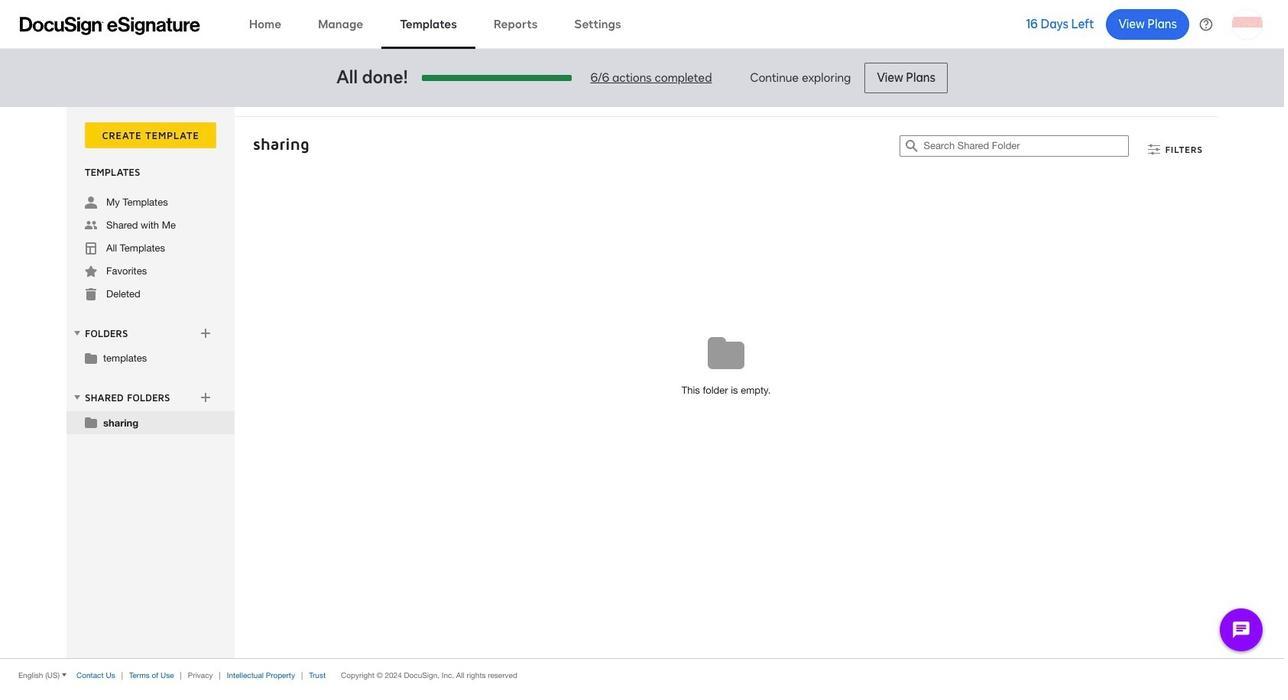 Task type: describe. For each thing, give the bounding box(es) containing it.
1 folder image from the top
[[85, 352, 97, 364]]

view shared folders image
[[71, 391, 83, 404]]

shared image
[[85, 219, 97, 232]]

2 folder image from the top
[[85, 416, 97, 428]]

templates image
[[85, 242, 97, 255]]

Search Shared Folder text field
[[924, 136, 1129, 156]]

secondary navigation region
[[67, 107, 1222, 658]]



Task type: vqa. For each thing, say whether or not it's contained in the screenshot.
Docusign Esignature IMAGE
yes



Task type: locate. For each thing, give the bounding box(es) containing it.
trash image
[[85, 288, 97, 301]]

docusign esignature image
[[20, 16, 200, 35]]

star filled image
[[85, 265, 97, 278]]

0 vertical spatial folder image
[[85, 352, 97, 364]]

1 vertical spatial folder image
[[85, 416, 97, 428]]

user image
[[85, 197, 97, 209]]

view folders image
[[71, 327, 83, 339]]

folder image
[[85, 352, 97, 364], [85, 416, 97, 428]]

your uploaded profile image image
[[1233, 9, 1263, 39]]

more info region
[[0, 658, 1285, 691]]



